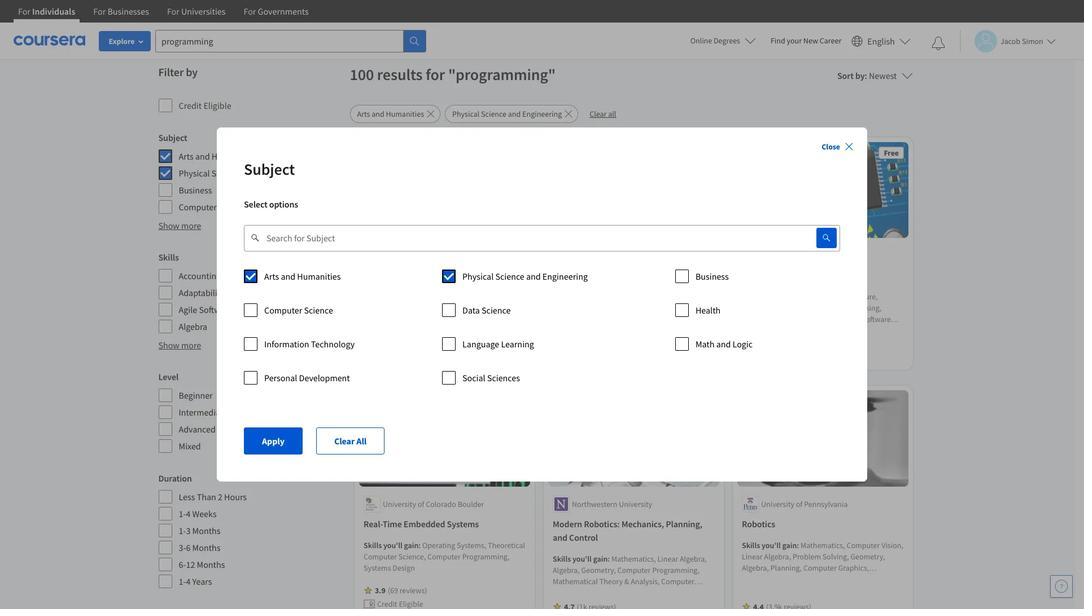 Task type: describe. For each thing, give the bounding box(es) containing it.
level
[[158, 372, 179, 383]]

0 horizontal spatial skills you'll gain :
[[363, 541, 422, 551]]

algebra
[[179, 321, 207, 333]]

university up robotics
[[761, 500, 794, 510]]

information
[[264, 339, 309, 350]]

embedded
[[403, 519, 445, 530]]

your
[[787, 36, 802, 46]]

language learning
[[463, 339, 534, 350]]

modern
[[553, 519, 582, 530]]

1
[[440, 351, 443, 361]]

operating systems, theoretical computer science, computer programming, systems design
[[363, 541, 525, 574]]

business inside 'select subject options' element
[[696, 271, 729, 282]]

1 horizontal spatial credit
[[377, 600, 397, 610]]

for governments
[[244, 6, 309, 17]]

gain for modern robotics:  mechanics, planning, and control
[[593, 555, 608, 565]]

all
[[357, 436, 367, 447]]

4 for years
[[186, 577, 191, 588]]

filter
[[158, 65, 184, 79]]

adaptability
[[179, 287, 225, 299]]

design inside operating systems, theoretical computer science, computer programming, systems design
[[392, 564, 415, 574]]

4 for weeks
[[186, 509, 191, 520]]

l&t
[[383, 251, 396, 261]]

real-time embedded systems
[[363, 519, 479, 530]]

physical inside 'select subject options' element
[[463, 271, 494, 282]]

of for colorado
[[417, 500, 424, 510]]

0 vertical spatial eligible
[[204, 100, 231, 111]]

science,
[[398, 552, 426, 562]]

subject dialog
[[217, 128, 867, 482]]

language
[[463, 339, 499, 350]]

for for universities
[[167, 6, 180, 17]]

problem
[[804, 315, 832, 325]]

northwestern
[[572, 500, 617, 510]]

engineering inside subject group
[[259, 168, 304, 179]]

intermediate for intermediate · course · 1 - 4 weeks
[[363, 351, 406, 361]]

6-12 months
[[179, 560, 225, 571]]

math and logic
[[696, 339, 753, 350]]

university of pennsylvania
[[761, 500, 848, 510]]

show for computer science
[[158, 220, 180, 232]]

0 horizontal spatial gain
[[404, 541, 418, 551]]

humanities inside subject group
[[212, 151, 255, 162]]

edutech
[[397, 251, 425, 261]]

gain for robotics
[[782, 541, 797, 551]]

of for transmission
[[391, 270, 399, 282]]

university up the "time"
[[383, 500, 416, 510]]

arts and humanities button
[[350, 105, 441, 123]]

physical science and engineering button
[[445, 105, 578, 123]]

design inside design of transmission line: modelling and performance
[[363, 270, 389, 282]]

individuals
[[32, 6, 75, 17]]

free
[[884, 148, 899, 158]]

of for pennsylvania
[[796, 500, 802, 510]]

show more for algebra
[[158, 340, 201, 351]]

show more button for computer science
[[158, 219, 201, 233]]

humanities inside button
[[386, 109, 424, 119]]

universities
[[181, 6, 226, 17]]

subject inside subject group
[[158, 132, 187, 143]]

engineering inside button
[[522, 109, 562, 119]]

design of transmission line: modelling and performance
[[363, 270, 511, 295]]

select
[[244, 199, 268, 210]]

apply
[[262, 436, 285, 447]]

skills you'll gain : for robotics
[[742, 541, 801, 551]]

years
[[192, 577, 212, 588]]

computer inside 'select subject options' element
[[264, 305, 302, 316]]

mixed
[[179, 441, 201, 452]]

show more for computer science
[[158, 220, 201, 232]]

northwestern university
[[572, 500, 652, 510]]

1 vertical spatial credit eligible
[[377, 600, 423, 610]]

arts inside button
[[357, 109, 370, 119]]

governments
[[258, 6, 309, 17]]

hours
[[224, 492, 247, 503]]

theoretical
[[488, 541, 525, 551]]

robotics:
[[584, 519, 620, 530]]

advanced
[[179, 424, 216, 435]]

: down robotics link
[[797, 541, 799, 551]]

l&t edutech
[[383, 251, 425, 261]]

months for 6-12 months
[[197, 560, 225, 571]]

clear all button
[[316, 428, 385, 455]]

1-4 years
[[179, 577, 212, 588]]

mechanics,
[[621, 519, 664, 530]]

newest
[[869, 70, 897, 81]]

1 horizontal spatial eligible
[[399, 600, 423, 610]]

1 horizontal spatial weeks
[[455, 351, 476, 361]]

information technology
[[264, 339, 355, 350]]

by for sort
[[856, 70, 865, 81]]

math
[[696, 339, 715, 350]]

: left the newest
[[865, 70, 867, 81]]

solving,
[[833, 315, 860, 325]]

robotics
[[742, 519, 775, 530]]

for for governments
[[244, 6, 256, 17]]

sort by : newest
[[838, 70, 897, 81]]

transmission
[[401, 270, 451, 282]]

agile software development
[[179, 304, 285, 316]]

close
[[822, 142, 840, 152]]

for businesses
[[93, 6, 149, 17]]

personal development
[[264, 373, 350, 384]]

robotics link
[[742, 518, 904, 531]]

100 results for "programming"
[[350, 64, 556, 85]]

: up science,
[[418, 541, 421, 551]]

by for filter
[[186, 65, 198, 79]]

for for businesses
[[93, 6, 106, 17]]

0 vertical spatial systems
[[447, 519, 479, 530]]

1- for 1-4 years
[[179, 577, 186, 588]]

software inside skills group
[[199, 304, 233, 316]]

computer science inside 'select subject options' element
[[264, 305, 333, 316]]

boulder
[[458, 500, 484, 510]]

data science
[[463, 305, 511, 316]]

3.9
[[375, 586, 385, 596]]

clear all
[[590, 109, 616, 119]]

help center image
[[1055, 581, 1069, 594]]

0 horizontal spatial you'll
[[383, 541, 402, 551]]

data
[[463, 305, 480, 316]]

business inside subject group
[[179, 185, 212, 196]]

real-
[[363, 519, 382, 530]]

1- for 1-4 weeks
[[179, 509, 186, 520]]

drones for environmental science
[[553, 270, 682, 282]]

0 horizontal spatial credit
[[179, 100, 202, 111]]

university for princeton university
[[795, 251, 828, 261]]

3.9 (69 reviews)
[[375, 586, 427, 596]]

programming, inside computer architecture, computer programming, critical thinking, microarchitecture, problem solving, software architecture, software-defined networking, system software, software engineering
[[777, 304, 824, 314]]

search image
[[822, 234, 831, 243]]

systems inside operating systems, theoretical computer science, computer programming, systems design
[[363, 564, 391, 574]]

and inside design of transmission line: modelling and performance
[[363, 284, 378, 295]]

networking,
[[845, 326, 885, 336]]

university of colorado boulder
[[383, 500, 484, 510]]

options
[[269, 199, 298, 210]]

time
[[382, 519, 402, 530]]

system
[[742, 337, 766, 348]]

2 horizontal spatial software
[[861, 315, 891, 325]]

3-
[[179, 543, 186, 554]]

3-6 months
[[179, 543, 221, 554]]

programming, inside operating systems, theoretical computer science, computer programming, systems design
[[462, 552, 509, 562]]

modelling
[[474, 270, 511, 282]]

microarchitecture,
[[742, 315, 802, 325]]

arts and humanities inside subject group
[[179, 151, 255, 162]]

agile
[[179, 304, 197, 316]]

sort
[[838, 70, 854, 81]]

more for algebra
[[181, 340, 201, 351]]

clear for clear all
[[590, 109, 607, 119]]

university for northwestern university
[[619, 500, 652, 510]]



Task type: locate. For each thing, give the bounding box(es) containing it.
clear inside the subject dialog
[[334, 436, 355, 447]]

0 horizontal spatial credit eligible
[[179, 100, 231, 111]]

2 show more button from the top
[[158, 339, 201, 352]]

1 horizontal spatial software
[[800, 337, 830, 348]]

banner navigation
[[9, 0, 318, 31]]

clear
[[590, 109, 607, 119], [334, 436, 355, 447]]

2 vertical spatial humanities
[[297, 271, 341, 282]]

university down search icon
[[795, 251, 828, 261]]

1- down less in the left bottom of the page
[[179, 509, 186, 520]]

(69
[[388, 586, 398, 596]]

1 vertical spatial months
[[192, 543, 221, 554]]

for right results
[[426, 64, 445, 85]]

skills down control
[[553, 555, 571, 565]]

1 vertical spatial more
[[181, 340, 201, 351]]

less than 2 hours
[[179, 492, 247, 503]]

0 horizontal spatial by
[[186, 65, 198, 79]]

and inside modern robotics:  mechanics, planning, and control
[[553, 533, 567, 544]]

you'll for modern robotics:  mechanics, planning, and control
[[572, 555, 591, 565]]

credit down "filter by"
[[179, 100, 202, 111]]

control
[[569, 533, 598, 544]]

2 vertical spatial 1-
[[179, 577, 186, 588]]

and
[[372, 109, 384, 119], [508, 109, 521, 119], [195, 151, 210, 162], [243, 168, 257, 179], [281, 271, 295, 282], [526, 271, 541, 282], [363, 284, 378, 295], [717, 339, 731, 350], [553, 533, 567, 544]]

by
[[186, 65, 198, 79], [856, 70, 865, 81]]

1 vertical spatial credit
[[377, 600, 397, 610]]

1 show more from the top
[[158, 220, 201, 232]]

0 horizontal spatial design
[[363, 270, 389, 282]]

1 vertical spatial show more
[[158, 340, 201, 351]]

2 more from the top
[[181, 340, 201, 351]]

0 vertical spatial computer science
[[179, 202, 248, 213]]

1 horizontal spatial ·
[[436, 351, 438, 361]]

0 vertical spatial 4
[[449, 351, 453, 361]]

architecture, up 4.7
[[742, 326, 784, 336]]

development up information
[[234, 304, 285, 316]]

science inside button
[[481, 109, 507, 119]]

coursera image
[[14, 32, 85, 50]]

"programming"
[[448, 64, 556, 85]]

0 vertical spatial show
[[158, 220, 180, 232]]

you'll for robotics
[[762, 541, 781, 551]]

0 vertical spatial for
[[426, 64, 445, 85]]

2 horizontal spatial you'll
[[762, 541, 781, 551]]

for left businesses at the left top of the page
[[93, 6, 106, 17]]

2 vertical spatial arts and humanities
[[264, 271, 341, 282]]

find
[[771, 36, 785, 46]]

more up the accounting
[[181, 220, 201, 232]]

physical science and engineering down "programming" at the top
[[452, 109, 562, 119]]

engineering down duke
[[543, 271, 588, 282]]

0 vertical spatial 1-
[[179, 509, 186, 520]]

software down thinking,
[[861, 315, 891, 325]]

credit down "(69"
[[377, 600, 397, 610]]

6-
[[179, 560, 186, 571]]

1 horizontal spatial business
[[696, 271, 729, 282]]

engineering inside computer architecture, computer programming, critical thinking, microarchitecture, problem solving, software architecture, software-defined networking, system software, software engineering
[[831, 337, 871, 348]]

months up 6-12 months
[[192, 543, 221, 554]]

princeton university
[[761, 251, 828, 261]]

physical inside "physical science and engineering" button
[[452, 109, 480, 119]]

show
[[158, 220, 180, 232], [158, 340, 180, 351]]

software-
[[786, 326, 818, 336]]

: down modern robotics:  mechanics, planning, and control
[[608, 555, 610, 565]]

university up mechanics,
[[619, 500, 652, 510]]

real-time embedded systems link
[[363, 518, 526, 531]]

0 horizontal spatial arts and humanities
[[179, 151, 255, 162]]

0 vertical spatial development
[[234, 304, 285, 316]]

0 vertical spatial architecture,
[[835, 292, 878, 302]]

show more down the algebra
[[158, 340, 201, 351]]

physical science and engineering down search by keyword search box
[[463, 271, 588, 282]]

software
[[199, 304, 233, 316], [861, 315, 891, 325], [800, 337, 830, 348]]

12
[[186, 560, 195, 571]]

university up drones for environmental science
[[590, 251, 624, 261]]

engineering inside 'select subject options' element
[[543, 271, 588, 282]]

2 vertical spatial arts
[[264, 271, 279, 282]]

2 · from the left
[[436, 351, 438, 361]]

1 vertical spatial subject
[[244, 159, 295, 180]]

line:
[[453, 270, 472, 282]]

development inside 'select subject options' element
[[299, 373, 350, 384]]

0 vertical spatial arts and humanities
[[357, 109, 424, 119]]

less
[[179, 492, 195, 503]]

None search field
[[155, 30, 426, 52]]

critical
[[826, 304, 849, 314]]

2 horizontal spatial humanities
[[386, 109, 424, 119]]

beginner
[[179, 390, 213, 402]]

you'll
[[383, 541, 402, 551], [762, 541, 781, 551], [572, 555, 591, 565]]

1 vertical spatial development
[[299, 373, 350, 384]]

development down 'technology'
[[299, 373, 350, 384]]

engineering down networking,
[[831, 337, 871, 348]]

0 horizontal spatial weeks
[[192, 509, 217, 520]]

of up real-time embedded systems
[[417, 500, 424, 510]]

clear for clear all
[[334, 436, 355, 447]]

more for computer science
[[181, 220, 201, 232]]

1 vertical spatial arts and humanities
[[179, 151, 255, 162]]

Search by keyword search field
[[267, 225, 790, 252]]

learning
[[501, 339, 534, 350]]

1 vertical spatial show
[[158, 340, 180, 351]]

1 vertical spatial business
[[696, 271, 729, 282]]

development inside skills group
[[234, 304, 285, 316]]

skills you'll gain : for modern robotics:  mechanics, planning, and control
[[553, 555, 611, 565]]

0 vertical spatial design
[[363, 270, 389, 282]]

1 horizontal spatial systems
[[447, 519, 479, 530]]

physical inside subject group
[[179, 168, 210, 179]]

software,
[[768, 337, 799, 348]]

1- up 3-
[[179, 526, 186, 537]]

0 vertical spatial credit eligible
[[179, 100, 231, 111]]

months for 3-6 months
[[192, 543, 221, 554]]

months right 3
[[192, 526, 221, 537]]

1 show from the top
[[158, 220, 180, 232]]

of inside design of transmission line: modelling and performance
[[391, 270, 399, 282]]

1 horizontal spatial credit eligible
[[377, 600, 423, 610]]

4 for from the left
[[244, 6, 256, 17]]

apply button
[[244, 428, 303, 455]]

programming, down systems,
[[462, 552, 509, 562]]

1 horizontal spatial skills you'll gain :
[[553, 555, 611, 565]]

more down the algebra
[[181, 340, 201, 351]]

1 horizontal spatial gain
[[593, 555, 608, 565]]

intermediate inside level group
[[179, 407, 228, 418]]

1 horizontal spatial clear
[[590, 109, 607, 119]]

-
[[445, 351, 448, 361]]

planning,
[[666, 519, 702, 530]]

credit eligible down "filter by"
[[179, 100, 231, 111]]

2 horizontal spatial gain
[[782, 541, 797, 551]]

4 right the -
[[449, 351, 453, 361]]

design down l&t
[[363, 270, 389, 282]]

programming,
[[777, 304, 824, 314], [462, 552, 509, 562]]

gain down control
[[593, 555, 608, 565]]

subject inside the subject dialog
[[244, 159, 295, 180]]

1-3 months
[[179, 526, 221, 537]]

intermediate for intermediate
[[179, 407, 228, 418]]

physical science and engineering inside subject group
[[179, 168, 304, 179]]

2 show from the top
[[158, 340, 180, 351]]

for individuals
[[18, 6, 75, 17]]

1 vertical spatial 1-
[[179, 526, 186, 537]]

drones
[[553, 270, 580, 282]]

2 horizontal spatial arts
[[357, 109, 370, 119]]

0 horizontal spatial intermediate
[[179, 407, 228, 418]]

duration group
[[158, 472, 343, 590]]

show for algebra
[[158, 340, 180, 351]]

0 vertical spatial intermediate
[[363, 351, 406, 361]]

career
[[820, 36, 842, 46]]

university
[[590, 251, 624, 261], [795, 251, 828, 261], [383, 500, 416, 510], [619, 500, 652, 510], [761, 500, 794, 510]]

university for duke university
[[590, 251, 624, 261]]

computer science
[[179, 202, 248, 213], [264, 305, 333, 316]]

physical science and engineering up select
[[179, 168, 304, 179]]

select subject options element
[[244, 265, 840, 401]]

skills you'll gain : down robotics
[[742, 541, 801, 551]]

show notifications image
[[932, 37, 945, 50]]

systems down boulder at the left bottom of the page
[[447, 519, 479, 530]]

2 horizontal spatial of
[[796, 500, 802, 510]]

0 vertical spatial arts
[[357, 109, 370, 119]]

subject group
[[158, 131, 343, 215]]

1 vertical spatial weeks
[[192, 509, 217, 520]]

skills inside group
[[158, 252, 179, 263]]

intermediate up advanced
[[179, 407, 228, 418]]

you'll down the "time"
[[383, 541, 402, 551]]

0 horizontal spatial software
[[199, 304, 233, 316]]

arts inside subject group
[[179, 151, 194, 162]]

intermediate · course · 1 - 4 weeks
[[363, 351, 476, 361]]

gain
[[404, 541, 418, 551], [782, 541, 797, 551], [593, 555, 608, 565]]

intermediate left course
[[363, 351, 406, 361]]

personal
[[264, 373, 297, 384]]

2 vertical spatial 4
[[186, 577, 191, 588]]

0 horizontal spatial humanities
[[212, 151, 255, 162]]

0 horizontal spatial eligible
[[204, 100, 231, 111]]

arts and humanities inside 'select subject options' element
[[264, 271, 341, 282]]

physical science and engineering inside "physical science and engineering" button
[[452, 109, 562, 119]]

skills up the accounting
[[158, 252, 179, 263]]

1 horizontal spatial intermediate
[[363, 351, 406, 361]]

architecture, up thinking,
[[835, 292, 878, 302]]

1 horizontal spatial computer science
[[264, 305, 333, 316]]

filter by
[[158, 65, 198, 79]]

new
[[804, 36, 818, 46]]

for left governments
[[244, 6, 256, 17]]

0 horizontal spatial systems
[[363, 564, 391, 574]]

1 for from the left
[[18, 6, 30, 17]]

gain down robotics link
[[782, 541, 797, 551]]

pennsylvania
[[804, 500, 848, 510]]

by right filter
[[186, 65, 198, 79]]

design of transmission line: modelling and performance link
[[363, 269, 526, 296]]

course
[[411, 351, 434, 361]]

skills you'll gain : down the "time"
[[363, 541, 422, 551]]

1 more from the top
[[181, 220, 201, 232]]

design down science,
[[392, 564, 415, 574]]

skills down 'real-' at the bottom
[[363, 541, 382, 551]]

design
[[363, 270, 389, 282], [392, 564, 415, 574]]

4.7
[[753, 337, 764, 348]]

show more button for algebra
[[158, 339, 201, 352]]

1 vertical spatial systems
[[363, 564, 391, 574]]

0 vertical spatial credit
[[179, 100, 202, 111]]

1 horizontal spatial development
[[299, 373, 350, 384]]

1 vertical spatial clear
[[334, 436, 355, 447]]

1 vertical spatial computer science
[[264, 305, 333, 316]]

physical science and engineering inside 'select subject options' element
[[463, 271, 588, 282]]

arts and humanities inside button
[[357, 109, 424, 119]]

100
[[350, 64, 374, 85]]

computer science inside subject group
[[179, 202, 248, 213]]

months up "years" at the bottom left
[[197, 560, 225, 571]]

software down software-
[[800, 337, 830, 348]]

humanities inside 'select subject options' element
[[297, 271, 341, 282]]

skills you'll gain :
[[363, 541, 422, 551], [742, 541, 801, 551], [553, 555, 611, 565]]

credit eligible down 3.9 (69 reviews)
[[377, 600, 423, 610]]

1- for 1-3 months
[[179, 526, 186, 537]]

2 for from the left
[[93, 6, 106, 17]]

level group
[[158, 370, 343, 454]]

1- down 6-
[[179, 577, 186, 588]]

· left the 1
[[436, 351, 438, 361]]

3 for from the left
[[167, 6, 180, 17]]

1 vertical spatial physical science and engineering
[[179, 168, 304, 179]]

0 vertical spatial humanities
[[386, 109, 424, 119]]

sciences
[[487, 373, 520, 384]]

arts inside 'select subject options' element
[[264, 271, 279, 282]]

for left the universities
[[167, 6, 180, 17]]

subject
[[158, 132, 187, 143], [244, 159, 295, 180]]

development
[[234, 304, 285, 316], [299, 373, 350, 384]]

for left individuals at the top left of the page
[[18, 6, 30, 17]]

programming, up problem
[[777, 304, 824, 314]]

computer inside subject group
[[179, 202, 217, 213]]

months for 1-3 months
[[192, 526, 221, 537]]

you'll down robotics
[[762, 541, 781, 551]]

colorado
[[426, 500, 456, 510]]

of left pennsylvania
[[796, 500, 802, 510]]

0 horizontal spatial development
[[234, 304, 285, 316]]

skills group
[[158, 251, 343, 334]]

1 · from the left
[[408, 351, 410, 361]]

businesses
[[108, 6, 149, 17]]

clear left the all
[[334, 436, 355, 447]]

1 horizontal spatial arts and humanities
[[264, 271, 341, 282]]

of up performance
[[391, 270, 399, 282]]

2 horizontal spatial arts and humanities
[[357, 109, 424, 119]]

weeks inside duration group
[[192, 509, 217, 520]]

you'll down control
[[572, 555, 591, 565]]

0 horizontal spatial business
[[179, 185, 212, 196]]

1 horizontal spatial subject
[[244, 159, 295, 180]]

show more button up the accounting
[[158, 219, 201, 233]]

for for individuals
[[18, 6, 30, 17]]

0 horizontal spatial subject
[[158, 132, 187, 143]]

4 up 3
[[186, 509, 191, 520]]

0 horizontal spatial computer science
[[179, 202, 248, 213]]

1 vertical spatial show more button
[[158, 339, 201, 352]]

weeks down than
[[192, 509, 217, 520]]

4 left "years" at the bottom left
[[186, 577, 191, 588]]

gain up science,
[[404, 541, 418, 551]]

1 vertical spatial arts
[[179, 151, 194, 162]]

duke university
[[572, 251, 624, 261]]

accounting
[[179, 271, 221, 282]]

skills down robotics
[[742, 541, 760, 551]]

of
[[391, 270, 399, 282], [417, 500, 424, 510], [796, 500, 802, 510]]

software down adaptability
[[199, 304, 233, 316]]

1 show more button from the top
[[158, 219, 201, 233]]

1 vertical spatial eligible
[[399, 600, 423, 610]]

systems up 3.9
[[363, 564, 391, 574]]

duration
[[158, 473, 192, 485]]

1 horizontal spatial humanities
[[297, 271, 341, 282]]

engineering down "programming" at the top
[[522, 109, 562, 119]]

· left course
[[408, 351, 410, 361]]

1 horizontal spatial for
[[581, 270, 592, 282]]

1 vertical spatial intermediate
[[179, 407, 228, 418]]

for right drones on the right of the page
[[581, 270, 592, 282]]

2 vertical spatial months
[[197, 560, 225, 571]]

0 vertical spatial clear
[[590, 109, 607, 119]]

engineering up options
[[259, 168, 304, 179]]

2 vertical spatial physical
[[463, 271, 494, 282]]

1 vertical spatial physical
[[179, 168, 210, 179]]

1 vertical spatial architecture,
[[742, 326, 784, 336]]

weeks right the -
[[455, 351, 476, 361]]

2 horizontal spatial skills you'll gain :
[[742, 541, 801, 551]]

show more up the accounting
[[158, 220, 201, 232]]

computer architecture, computer programming, critical thinking, microarchitecture, problem solving, software architecture, software-defined networking, system software, software engineering
[[742, 292, 891, 348]]

1 1- from the top
[[179, 509, 186, 520]]

1 horizontal spatial design
[[392, 564, 415, 574]]

0 vertical spatial subject
[[158, 132, 187, 143]]

0 vertical spatial business
[[179, 185, 212, 196]]

close button
[[817, 137, 858, 157]]

clear left "all"
[[590, 109, 607, 119]]

1 vertical spatial for
[[581, 270, 592, 282]]

0 horizontal spatial programming,
[[462, 552, 509, 562]]

by right sort at the right top of the page
[[856, 70, 865, 81]]

0 horizontal spatial architecture,
[[742, 326, 784, 336]]

environmental
[[594, 270, 651, 282]]

2 1- from the top
[[179, 526, 186, 537]]

performance
[[380, 284, 429, 295]]

0 horizontal spatial clear
[[334, 436, 355, 447]]

1 horizontal spatial arts
[[264, 271, 279, 282]]

find your new career link
[[765, 34, 847, 48]]

show more button down the algebra
[[158, 339, 201, 352]]

1 vertical spatial 4
[[186, 509, 191, 520]]

3 1- from the top
[[179, 577, 186, 588]]

0 vertical spatial show more
[[158, 220, 201, 232]]

social
[[463, 373, 486, 384]]

0 horizontal spatial for
[[426, 64, 445, 85]]

technology
[[311, 339, 355, 350]]

reviews)
[[399, 586, 427, 596]]

:
[[865, 70, 867, 81], [418, 541, 421, 551], [797, 541, 799, 551], [608, 555, 610, 565]]

for universities
[[167, 6, 226, 17]]

2 show more from the top
[[158, 340, 201, 351]]

1 vertical spatial humanities
[[212, 151, 255, 162]]

1 horizontal spatial you'll
[[572, 555, 591, 565]]

skills you'll gain : down control
[[553, 555, 611, 565]]

0 vertical spatial weeks
[[455, 351, 476, 361]]



Task type: vqa. For each thing, say whether or not it's contained in the screenshot.
Close
yes



